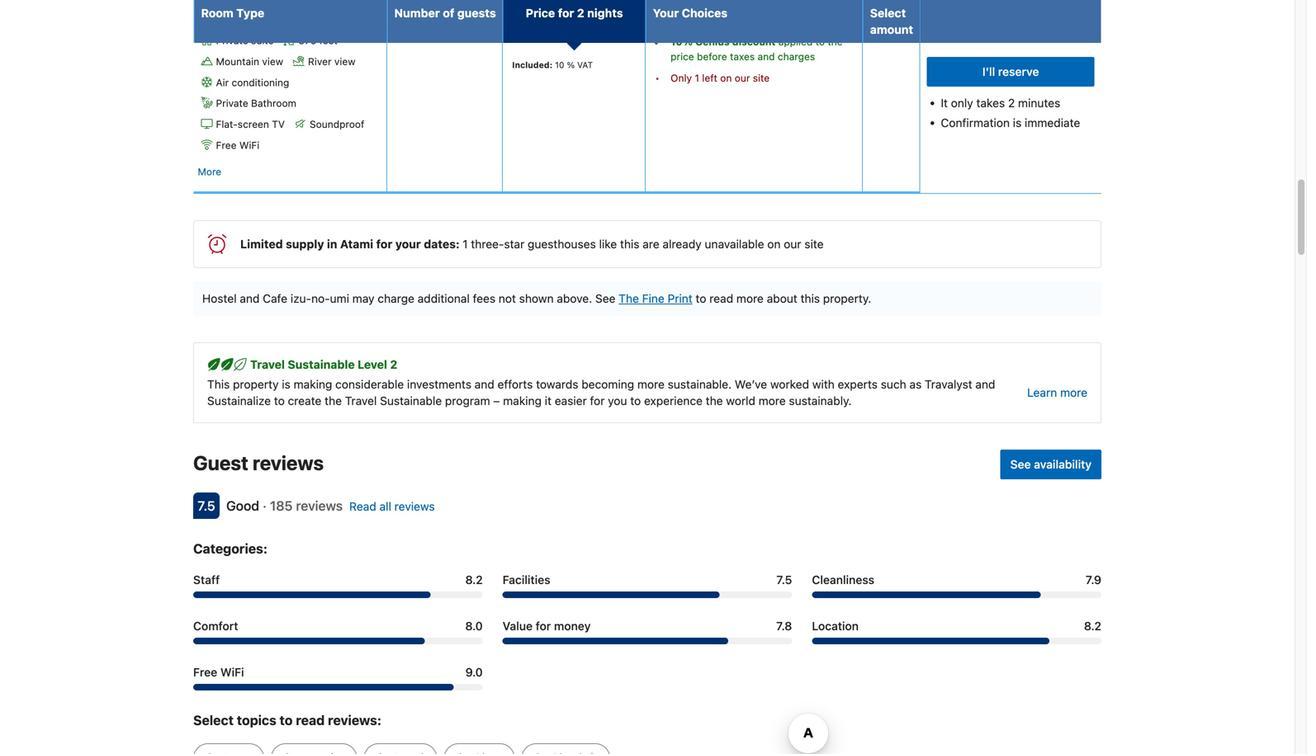 Task type: describe. For each thing, give the bounding box(es) containing it.
your
[[395, 237, 421, 251]]

experience
[[644, 394, 703, 408]]

value
[[503, 620, 533, 633]]

mountain
[[216, 56, 259, 67]]

about
[[767, 292, 798, 306]]

1 horizontal spatial 2
[[577, 6, 585, 20]]

print
[[668, 292, 693, 306]]

it only takes 2 minutes confirmation is immediate
[[941, 96, 1081, 130]]

10% off. you're getting a reduced rate because this property is offering a discount.. element
[[508, 0, 552, 14]]

1 vertical spatial wifi
[[220, 666, 244, 680]]

genius
[[696, 36, 730, 47]]

learn more
[[1028, 386, 1088, 400]]

value for money 7.8 meter
[[503, 638, 792, 645]]

0 vertical spatial sustainable
[[288, 358, 355, 372]]

guesthouses
[[528, 237, 596, 251]]

bedroom 2:
[[198, 4, 266, 17]]

2 for it only takes 2 minutes confirmation is immediate
[[1009, 96, 1015, 110]]

included: 10 % vat
[[512, 60, 593, 70]]

learn more button
[[1028, 385, 1088, 401]]

2 for travel sustainable level 2
[[390, 358, 398, 372]]

select topics to read reviews:
[[193, 713, 382, 729]]

guest reviews element
[[193, 450, 994, 477]]

private for private bathroom
[[216, 98, 248, 109]]

private suite
[[216, 35, 274, 46]]

cleanliness
[[812, 574, 875, 587]]

0 vertical spatial 7.5
[[198, 498, 215, 514]]

see availability
[[1011, 458, 1092, 472]]

three-
[[471, 237, 504, 251]]

376
[[299, 35, 317, 46]]

we've
[[735, 378, 767, 391]]

185
[[270, 498, 293, 514]]

dates:
[[424, 237, 460, 251]]

read
[[349, 500, 376, 514]]

1 vertical spatial free wifi
[[193, 666, 244, 680]]

guest
[[193, 452, 249, 475]]

left
[[702, 72, 718, 84]]

9.0
[[466, 666, 483, 680]]

create
[[288, 394, 322, 408]]

like
[[599, 237, 617, 251]]

limited
[[240, 237, 283, 251]]

your choices
[[653, 6, 728, 20]]

bathroom
[[251, 98, 297, 109]]

this
[[207, 378, 230, 391]]

unavailable
[[705, 237, 765, 251]]

for right value
[[536, 620, 551, 633]]

conditioning
[[232, 77, 289, 88]]

reviews right 185
[[296, 498, 343, 514]]

see inside button
[[1011, 458, 1031, 472]]

with
[[813, 378, 835, 391]]

cleanliness 7.9 meter
[[812, 592, 1102, 599]]

more
[[198, 166, 221, 177]]

property.
[[823, 292, 872, 306]]

sustainalize
[[207, 394, 271, 408]]

number of guests
[[394, 6, 496, 20]]

confirmation
[[941, 116, 1010, 130]]

fees
[[473, 292, 496, 306]]

sustainable inside this property is making considerable investments and efforts towards becoming more sustainable. we've worked with experts such as travalyst and sustainalize to create the travel sustainable program – making it easier for you to experience the world more sustainably.
[[380, 394, 442, 408]]

review categories element
[[193, 539, 268, 559]]

– inside this property is making considerable investments and efforts towards becoming more sustainable. we've worked with experts such as travalyst and sustainalize to create the travel sustainable program – making it easier for you to experience the world more sustainably.
[[493, 394, 500, 408]]

applied
[[779, 36, 813, 47]]

the right create
[[325, 394, 342, 408]]

sustainable.
[[668, 378, 732, 391]]

10%
[[671, 36, 693, 47]]

7.9
[[1086, 574, 1102, 587]]

learn
[[1028, 386, 1058, 400]]

facilities 7.5 meter
[[503, 592, 792, 599]]

fine
[[642, 292, 665, 306]]

view for mountain view
[[262, 56, 283, 67]]

easier
[[555, 394, 587, 408]]

read all reviews
[[349, 500, 435, 514]]

good
[[226, 498, 259, 514]]

location 8.2 meter
[[812, 638, 1102, 645]]

type
[[236, 6, 265, 20]]

availability
[[1034, 458, 1092, 472]]

1 horizontal spatial site
[[805, 237, 824, 251]]

immediate
[[1025, 116, 1081, 130]]

0 vertical spatial making
[[294, 378, 332, 391]]

taxes
[[730, 51, 755, 62]]

for inside this property is making considerable investments and efforts towards becoming more sustainable. we've worked with experts such as travalyst and sustainalize to create the travel sustainable program – making it easier for you to experience the world more sustainably.
[[590, 394, 605, 408]]

level
[[358, 358, 387, 372]]

minutes
[[1018, 96, 1061, 110]]

scored 7.5 element
[[193, 493, 220, 519]]

additional
[[418, 292, 470, 306]]

free wifi 9.0 meter
[[193, 685, 483, 691]]

good · 185 reviews
[[226, 498, 343, 514]]

1 vertical spatial 7.5
[[777, 574, 792, 587]]

cafe
[[263, 292, 288, 306]]

– inside – pay at the property
[[790, 0, 795, 10]]

more down "worked"
[[759, 394, 786, 408]]

guest reviews
[[193, 452, 324, 475]]

before
[[697, 51, 727, 62]]

may
[[353, 292, 375, 306]]

0 horizontal spatial see
[[596, 292, 616, 306]]

property inside – pay at the property
[[671, 14, 711, 26]]

%
[[567, 60, 575, 70]]

only 1 left on our site
[[671, 72, 770, 84]]

the
[[619, 292, 639, 306]]

0 vertical spatial 1
[[695, 72, 700, 84]]

feet²
[[319, 35, 341, 46]]

number
[[394, 6, 440, 20]]

rated good element
[[226, 498, 259, 514]]

·
[[263, 498, 267, 514]]

the fine print link
[[619, 292, 693, 306]]

choices
[[682, 6, 728, 20]]

is inside this property is making considerable investments and efforts towards becoming more sustainable. we've worked with experts such as travalyst and sustainalize to create the travel sustainable program – making it easier for you to experience the world more sustainably.
[[282, 378, 291, 391]]

screen
[[238, 119, 269, 130]]

flat-screen tv
[[216, 119, 285, 130]]

value for money
[[503, 620, 591, 633]]

10
[[555, 60, 565, 70]]

world
[[726, 394, 756, 408]]

at
[[818, 0, 827, 10]]

376 feet²
[[299, 35, 341, 46]]

the down sustainable.
[[706, 394, 723, 408]]

to right print
[[696, 292, 707, 306]]

0 vertical spatial free
[[216, 139, 237, 151]]

limited supply in atami for your dates: 1 three-star guesthouses like this are already unavailable on our site
[[240, 237, 824, 251]]

private for private suite
[[216, 35, 248, 46]]



Task type: locate. For each thing, give the bounding box(es) containing it.
more link
[[198, 163, 221, 180]]

site
[[753, 72, 770, 84], [805, 237, 824, 251]]

select for select topics to read reviews:
[[193, 713, 234, 729]]

0 vertical spatial 8.2
[[466, 574, 483, 587]]

property up "10%"
[[671, 14, 711, 26]]

0 vertical spatial select
[[870, 6, 906, 20]]

on right unavailable
[[768, 237, 781, 251]]

see left the the at the top of page
[[596, 292, 616, 306]]

hostel
[[202, 292, 237, 306]]

1 horizontal spatial travel
[[345, 394, 377, 408]]

1 vertical spatial –
[[493, 394, 500, 408]]

site up property.
[[805, 237, 824, 251]]

0 vertical spatial on
[[721, 72, 732, 84]]

only
[[951, 96, 974, 110]]

see left availability
[[1011, 458, 1031, 472]]

1 horizontal spatial this
[[801, 292, 820, 306]]

0 horizontal spatial select
[[193, 713, 234, 729]]

takes
[[977, 96, 1005, 110]]

room
[[201, 6, 234, 20]]

river
[[308, 56, 332, 67]]

0 vertical spatial private
[[216, 35, 248, 46]]

1 left three-
[[463, 237, 468, 251]]

1 vertical spatial private
[[216, 98, 248, 109]]

is up create
[[282, 378, 291, 391]]

2
[[577, 6, 585, 20], [1009, 96, 1015, 110], [390, 358, 398, 372]]

0 horizontal spatial read
[[296, 713, 325, 729]]

select for select amount
[[870, 6, 906, 20]]

8.2 down 7.9
[[1084, 620, 1102, 633]]

0 vertical spatial travel
[[250, 358, 285, 372]]

1 private from the top
[[216, 35, 248, 46]]

0 vertical spatial wifi
[[239, 139, 260, 151]]

travel up sustainalize
[[250, 358, 285, 372]]

property up sustainalize
[[233, 378, 279, 391]]

8.2 up 8.0
[[466, 574, 483, 587]]

1 vertical spatial is
[[282, 378, 291, 391]]

1 vertical spatial site
[[805, 237, 824, 251]]

2 horizontal spatial 2
[[1009, 96, 1015, 110]]

2 inside 'it only takes 2 minutes confirmation is immediate'
[[1009, 96, 1015, 110]]

more up experience
[[638, 378, 665, 391]]

private
[[216, 35, 248, 46], [216, 98, 248, 109]]

see
[[596, 292, 616, 306], [1011, 458, 1031, 472]]

you
[[608, 394, 627, 408]]

0 vertical spatial 2
[[577, 6, 585, 20]]

hostel and cafe izu-no-umi may charge additional fees not shown above. see the fine print to read more about this property.
[[202, 292, 872, 306]]

1 horizontal spatial read
[[710, 292, 734, 306]]

no-
[[311, 292, 330, 306]]

0 vertical spatial see
[[596, 292, 616, 306]]

8.2 for location
[[1084, 620, 1102, 633]]

the right applied
[[828, 36, 843, 47]]

1 vertical spatial making
[[503, 394, 542, 408]]

1 horizontal spatial 7.5
[[777, 574, 792, 587]]

1 horizontal spatial view
[[334, 56, 356, 67]]

program
[[445, 394, 490, 408]]

is inside 'it only takes 2 minutes confirmation is immediate'
[[1013, 116, 1022, 130]]

more left about
[[737, 292, 764, 306]]

0 horizontal spatial 1
[[463, 237, 468, 251]]

7.5
[[198, 498, 215, 514], [777, 574, 792, 587]]

and down discount
[[758, 51, 775, 62]]

1 vertical spatial 8.2
[[1084, 620, 1102, 633]]

applied to the price before taxes and charges
[[671, 36, 843, 62]]

making down efforts
[[503, 394, 542, 408]]

facilities
[[503, 574, 551, 587]]

0 horizontal spatial property
[[233, 378, 279, 391]]

0 vertical spatial property
[[671, 14, 711, 26]]

wifi down flat-screen tv
[[239, 139, 260, 151]]

0 horizontal spatial travel
[[250, 358, 285, 372]]

it
[[941, 96, 948, 110]]

view right river
[[334, 56, 356, 67]]

i'll reserve
[[983, 65, 1039, 78]]

1 vertical spatial 1
[[463, 237, 468, 251]]

and up program
[[475, 378, 495, 391]]

2 left the 'nights'
[[577, 6, 585, 20]]

1 horizontal spatial 8.2
[[1084, 620, 1102, 633]]

0 vertical spatial is
[[1013, 116, 1022, 130]]

0 horizontal spatial 2
[[390, 358, 398, 372]]

1 horizontal spatial –
[[790, 0, 795, 10]]

0 horizontal spatial site
[[753, 72, 770, 84]]

1 horizontal spatial our
[[784, 237, 802, 251]]

the right at
[[830, 0, 845, 10]]

reviews
[[253, 452, 324, 475], [296, 498, 343, 514], [395, 500, 435, 514]]

0 horizontal spatial sustainable
[[288, 358, 355, 372]]

on
[[721, 72, 732, 84], [768, 237, 781, 251]]

view for river view
[[334, 56, 356, 67]]

sustainable up create
[[288, 358, 355, 372]]

1 vertical spatial see
[[1011, 458, 1031, 472]]

this property is making considerable investments and efforts towards becoming more sustainable. we've worked with experts such as travalyst and sustainalize to create the travel sustainable program – making it easier for you to experience the world more sustainably.
[[207, 378, 996, 408]]

private up mountain
[[216, 35, 248, 46]]

air
[[216, 77, 229, 88]]

atami
[[340, 237, 373, 251]]

0 horizontal spatial view
[[262, 56, 283, 67]]

– left pay
[[790, 0, 795, 10]]

included:
[[512, 60, 553, 70]]

2 vertical spatial 2
[[390, 358, 398, 372]]

view down the "suite"
[[262, 56, 283, 67]]

making
[[294, 378, 332, 391], [503, 394, 542, 408]]

free down flat-
[[216, 139, 237, 151]]

experts
[[838, 378, 878, 391]]

charge
[[378, 292, 415, 306]]

sustainable down investments
[[380, 394, 442, 408]]

considerable
[[335, 378, 404, 391]]

reviews up good · 185 reviews
[[253, 452, 324, 475]]

worked
[[771, 378, 810, 391]]

1 horizontal spatial sustainable
[[380, 394, 442, 408]]

private bathroom
[[216, 98, 297, 109]]

travel
[[250, 358, 285, 372], [345, 394, 377, 408]]

free wifi down comfort
[[193, 666, 244, 680]]

efforts
[[498, 378, 533, 391]]

select
[[870, 6, 906, 20], [193, 713, 234, 729]]

8.2 for staff
[[466, 574, 483, 587]]

investments
[[407, 378, 472, 391]]

0 horizontal spatial is
[[282, 378, 291, 391]]

travel down the considerable
[[345, 394, 377, 408]]

1 view from the left
[[262, 56, 283, 67]]

0 horizontal spatial on
[[721, 72, 732, 84]]

nights
[[587, 6, 623, 20]]

sustainable
[[288, 358, 355, 372], [380, 394, 442, 408]]

for left your
[[376, 237, 393, 251]]

free wifi
[[216, 139, 260, 151], [193, 666, 244, 680]]

this
[[620, 237, 640, 251], [801, 292, 820, 306]]

is down minutes
[[1013, 116, 1022, 130]]

on right left
[[721, 72, 732, 84]]

– down efforts
[[493, 394, 500, 408]]

0 horizontal spatial –
[[493, 394, 500, 408]]

1 vertical spatial our
[[784, 237, 802, 251]]

0 horizontal spatial 7.5
[[198, 498, 215, 514]]

1 vertical spatial sustainable
[[380, 394, 442, 408]]

to left create
[[274, 394, 285, 408]]

1 horizontal spatial see
[[1011, 458, 1031, 472]]

1 left left
[[695, 72, 700, 84]]

read
[[710, 292, 734, 306], [296, 713, 325, 729]]

1 vertical spatial travel
[[345, 394, 377, 408]]

the inside applied to the price before taxes and charges
[[828, 36, 843, 47]]

of
[[443, 6, 455, 20]]

7.5 left rated good element
[[198, 498, 215, 514]]

discount
[[733, 36, 776, 47]]

price for 2 nights
[[526, 6, 623, 20]]

i'll reserve button
[[927, 57, 1095, 87]]

1 horizontal spatial making
[[503, 394, 542, 408]]

site down taxes
[[753, 72, 770, 84]]

vat
[[577, 60, 593, 70]]

to right "you"
[[631, 394, 641, 408]]

read right print
[[710, 292, 734, 306]]

umi
[[330, 292, 349, 306]]

select left topics
[[193, 713, 234, 729]]

0 vertical spatial –
[[790, 0, 795, 10]]

2 private from the top
[[216, 98, 248, 109]]

property inside this property is making considerable investments and efforts towards becoming more sustainable. we've worked with experts such as travalyst and sustainalize to create the travel sustainable program – making it easier for you to experience the world more sustainably.
[[233, 378, 279, 391]]

comfort
[[193, 620, 238, 633]]

to right applied
[[816, 36, 825, 47]]

0 vertical spatial free wifi
[[216, 139, 260, 151]]

location
[[812, 620, 859, 633]]

2 right level
[[390, 358, 398, 372]]

mountain view
[[216, 56, 283, 67]]

0 vertical spatial this
[[620, 237, 640, 251]]

wifi down comfort
[[220, 666, 244, 680]]

reviews right all
[[395, 500, 435, 514]]

2 view from the left
[[334, 56, 356, 67]]

0 horizontal spatial this
[[620, 237, 640, 251]]

categories:
[[193, 541, 268, 557]]

our down taxes
[[735, 72, 750, 84]]

0 horizontal spatial making
[[294, 378, 332, 391]]

7.8
[[776, 620, 792, 633]]

7.5 up 7.8
[[777, 574, 792, 587]]

1 horizontal spatial select
[[870, 6, 906, 20]]

only
[[671, 72, 692, 84]]

comfort 8.0 meter
[[193, 638, 483, 645]]

0 vertical spatial read
[[710, 292, 734, 306]]

soundproof
[[310, 119, 365, 130]]

select up amount on the right of page
[[870, 6, 906, 20]]

and right travalyst
[[976, 378, 996, 391]]

such
[[881, 378, 907, 391]]

it
[[545, 394, 552, 408]]

private up flat-
[[216, 98, 248, 109]]

1 vertical spatial this
[[801, 292, 820, 306]]

in
[[327, 237, 337, 251]]

1 horizontal spatial property
[[671, 14, 711, 26]]

this left are
[[620, 237, 640, 251]]

property
[[671, 14, 711, 26], [233, 378, 279, 391]]

supply
[[286, 237, 324, 251]]

1 horizontal spatial 1
[[695, 72, 700, 84]]

free down comfort
[[193, 666, 217, 680]]

read down free wifi 9.0 "meter"
[[296, 713, 325, 729]]

1 horizontal spatial is
[[1013, 116, 1022, 130]]

1 horizontal spatial on
[[768, 237, 781, 251]]

1 vertical spatial free
[[193, 666, 217, 680]]

above.
[[557, 292, 592, 306]]

see availability button
[[1001, 450, 1102, 480]]

charges
[[778, 51, 815, 62]]

travel sustainable level 2
[[250, 358, 398, 372]]

more inside button
[[1061, 386, 1088, 400]]

0 horizontal spatial our
[[735, 72, 750, 84]]

for down becoming in the bottom left of the page
[[590, 394, 605, 408]]

to inside applied to the price before taxes and charges
[[816, 36, 825, 47]]

tv
[[272, 119, 285, 130]]

1 vertical spatial read
[[296, 713, 325, 729]]

more
[[737, 292, 764, 306], [638, 378, 665, 391], [1061, 386, 1088, 400], [759, 394, 786, 408]]

to right topics
[[280, 713, 293, 729]]

0 horizontal spatial 8.2
[[466, 574, 483, 587]]

1 vertical spatial on
[[768, 237, 781, 251]]

all
[[380, 500, 391, 514]]

the inside – pay at the property
[[830, 0, 845, 10]]

our up about
[[784, 237, 802, 251]]

free wifi down flat-
[[216, 139, 260, 151]]

and left cafe
[[240, 292, 260, 306]]

staff 8.2 meter
[[193, 592, 483, 599]]

1 vertical spatial 2
[[1009, 96, 1015, 110]]

1 vertical spatial property
[[233, 378, 279, 391]]

select inside select amount
[[870, 6, 906, 20]]

this right about
[[801, 292, 820, 306]]

select amount
[[870, 6, 914, 36]]

1 vertical spatial select
[[193, 713, 234, 729]]

–
[[790, 0, 795, 10], [493, 394, 500, 408]]

travel inside this property is making considerable investments and efforts towards becoming more sustainable. we've worked with experts such as travalyst and sustainalize to create the travel sustainable program – making it easier for you to experience the world more sustainably.
[[345, 394, 377, 408]]

pay
[[798, 0, 815, 10]]

0 vertical spatial site
[[753, 72, 770, 84]]

and inside applied to the price before taxes and charges
[[758, 51, 775, 62]]

0 vertical spatial our
[[735, 72, 750, 84]]

2 right takes
[[1009, 96, 1015, 110]]

for right price at the left top
[[558, 6, 574, 20]]

more right learn
[[1061, 386, 1088, 400]]

making up create
[[294, 378, 332, 391]]



Task type: vqa. For each thing, say whether or not it's contained in the screenshot.
Select related to Select topics to read reviews:
yes



